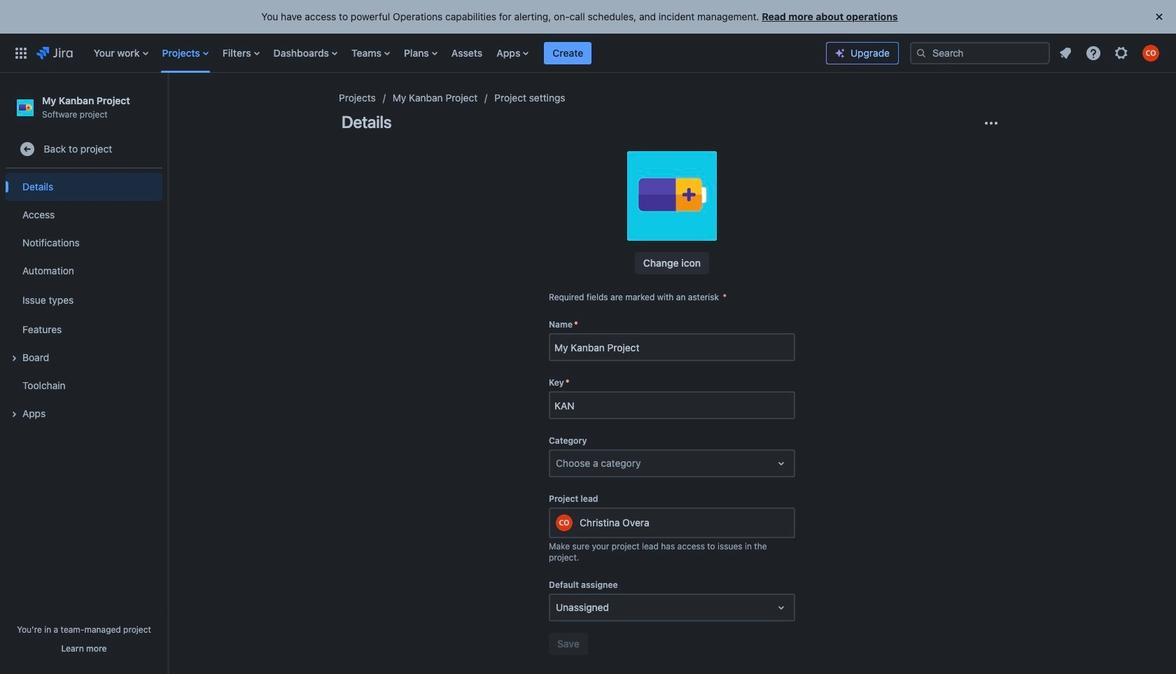 Task type: locate. For each thing, give the bounding box(es) containing it.
notifications image
[[1057, 44, 1074, 61]]

None field
[[550, 335, 794, 360], [550, 393, 794, 418], [550, 335, 794, 360], [550, 393, 794, 418]]

list
[[87, 33, 826, 72], [1053, 40, 1168, 65]]

Search field
[[910, 42, 1050, 64]]

None text field
[[556, 457, 559, 471], [556, 601, 559, 615], [556, 457, 559, 471], [556, 601, 559, 615]]

your profile and settings image
[[1143, 44, 1160, 61]]

list item
[[544, 33, 592, 72]]

banner
[[0, 33, 1176, 73]]

primary element
[[8, 33, 826, 72]]

jira image
[[36, 44, 73, 61], [36, 44, 73, 61]]

sidebar element
[[0, 73, 168, 674]]

None search field
[[910, 42, 1050, 64]]

0 horizontal spatial list
[[87, 33, 826, 72]]

sidebar navigation image
[[153, 90, 183, 118]]

group
[[6, 169, 162, 432]]



Task type: vqa. For each thing, say whether or not it's contained in the screenshot.
Notifications icon
yes



Task type: describe. For each thing, give the bounding box(es) containing it.
1 horizontal spatial list
[[1053, 40, 1168, 65]]

appswitcher icon image
[[13, 44, 29, 61]]

settings image
[[1113, 44, 1130, 61]]

open image
[[773, 599, 790, 616]]

open image
[[773, 455, 790, 472]]

expand image
[[6, 406, 22, 423]]

group inside sidebar element
[[6, 169, 162, 432]]

search image
[[916, 47, 927, 58]]

dismiss image
[[1151, 8, 1168, 25]]

more image
[[983, 115, 1000, 132]]

project avatar image
[[627, 151, 717, 241]]

expand image
[[6, 350, 22, 367]]

help image
[[1085, 44, 1102, 61]]



